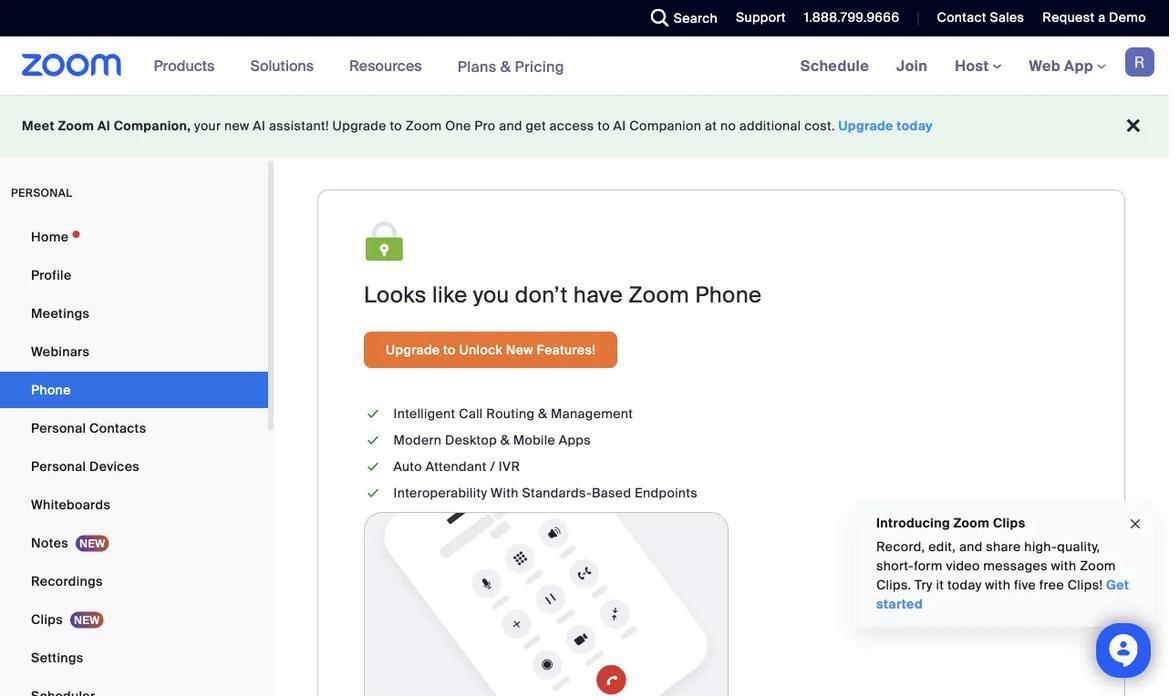 Task type: vqa. For each thing, say whether or not it's contained in the screenshot.
rightmost today
yes



Task type: describe. For each thing, give the bounding box(es) containing it.
join
[[897, 56, 928, 75]]

mobile
[[513, 432, 556, 449]]

0 vertical spatial clips
[[993, 515, 1026, 532]]

get
[[526, 118, 546, 135]]

intelligent
[[394, 406, 456, 423]]

schedule link
[[787, 36, 883, 95]]

today inside record, edit, and share high-quality, short-form video messages with zoom clips. try it today with five free clips!
[[948, 577, 982, 594]]

introducing zoom clips
[[877, 515, 1026, 532]]

3 ai from the left
[[614, 118, 626, 135]]

recordings
[[31, 573, 103, 590]]

profile link
[[0, 257, 268, 294]]

get started
[[877, 577, 1130, 613]]

notes link
[[0, 525, 268, 562]]

share
[[986, 539, 1021, 556]]

close image
[[1128, 514, 1143, 535]]

recordings link
[[0, 564, 268, 600]]

at
[[705, 118, 717, 135]]

host
[[955, 56, 993, 75]]

solutions button
[[250, 36, 322, 95]]

like
[[432, 281, 468, 309]]

search button
[[637, 0, 723, 36]]

clips.
[[877, 577, 912, 594]]

additional
[[740, 118, 801, 135]]

meetings link
[[0, 296, 268, 332]]

intelligent call routing & management
[[394, 406, 633, 423]]

0 horizontal spatial with
[[985, 577, 1011, 594]]

and inside record, edit, and share high-quality, short-form video messages with zoom clips. try it today with five free clips!
[[960, 539, 983, 556]]

phone inside personal menu menu
[[31, 382, 71, 399]]

web app button
[[1029, 56, 1107, 75]]

profile picture image
[[1126, 47, 1155, 77]]

checked image for interoperability
[[364, 484, 383, 504]]

auto
[[394, 459, 422, 476]]

whiteboards
[[31, 497, 111, 514]]

clips!
[[1068, 577, 1103, 594]]

modern
[[394, 432, 442, 449]]

webinars link
[[0, 334, 268, 370]]

a
[[1098, 9, 1106, 26]]

1.888.799.9666
[[804, 9, 900, 26]]

solutions
[[250, 56, 314, 75]]

demo
[[1109, 9, 1147, 26]]

webinars
[[31, 343, 90, 360]]

zoom right have
[[629, 281, 690, 309]]

web
[[1029, 56, 1061, 75]]

zoom inside record, edit, and share high-quality, short-form video messages with zoom clips. try it today with five free clips!
[[1080, 558, 1116, 575]]

checked image for modern
[[364, 431, 383, 451]]

upgrade down product information navigation
[[333, 118, 386, 135]]

host button
[[955, 56, 1002, 75]]

zoom up edit,
[[954, 515, 990, 532]]

personal contacts
[[31, 420, 146, 437]]

/
[[490, 459, 495, 476]]

attendant
[[426, 459, 487, 476]]

apps
[[559, 432, 591, 449]]

profile
[[31, 267, 72, 284]]

clips inside personal menu menu
[[31, 612, 63, 629]]

form
[[914, 558, 943, 575]]

1 horizontal spatial with
[[1051, 558, 1077, 575]]

settings link
[[0, 640, 268, 677]]

today inside meet zoom ai companion, footer
[[897, 118, 933, 135]]

contacts
[[89, 420, 146, 437]]

introducing
[[877, 515, 950, 532]]

contact
[[937, 9, 987, 26]]

personal for personal contacts
[[31, 420, 86, 437]]

your
[[194, 118, 221, 135]]

and inside meet zoom ai companion, footer
[[499, 118, 523, 135]]

sales
[[990, 9, 1025, 26]]

resources
[[349, 56, 422, 75]]

try
[[915, 577, 933, 594]]

don't
[[515, 281, 568, 309]]

with
[[491, 485, 519, 502]]

get started link
[[877, 577, 1130, 613]]

interoperability with standards-based endpoints
[[394, 485, 698, 502]]

video
[[946, 558, 980, 575]]

app
[[1065, 56, 1094, 75]]

management
[[551, 406, 633, 423]]

it
[[936, 577, 944, 594]]

desktop
[[445, 432, 497, 449]]

one
[[445, 118, 471, 135]]

product information navigation
[[140, 36, 578, 96]]

meetings
[[31, 305, 90, 322]]

access
[[550, 118, 594, 135]]

get
[[1107, 577, 1130, 594]]

request
[[1043, 9, 1095, 26]]

request a demo
[[1043, 9, 1147, 26]]

upgrade to unlock new features! button
[[364, 332, 618, 369]]

1 vertical spatial &
[[538, 406, 548, 423]]



Task type: locate. For each thing, give the bounding box(es) containing it.
based
[[592, 485, 632, 502]]

1 horizontal spatial clips
[[993, 515, 1026, 532]]

clips up share
[[993, 515, 1026, 532]]

0 vertical spatial phone
[[695, 281, 762, 309]]

web app
[[1029, 56, 1094, 75]]

ai left companion, in the left of the page
[[97, 118, 110, 135]]

today down join link
[[897, 118, 933, 135]]

checked image down checked image
[[364, 484, 383, 504]]

features!
[[537, 342, 596, 358]]

meet
[[22, 118, 55, 135]]

ivr
[[499, 459, 520, 476]]

to
[[390, 118, 402, 135], [598, 118, 610, 135], [443, 342, 456, 358]]

1 vertical spatial and
[[960, 539, 983, 556]]

personal contacts link
[[0, 410, 268, 447]]

meet zoom ai companion, your new ai assistant! upgrade to zoom one pro and get access to ai companion at no additional cost. upgrade today
[[22, 118, 933, 135]]

& up ivr
[[501, 432, 510, 449]]

modern desktop & mobile apps
[[394, 432, 591, 449]]

1 checked image from the top
[[364, 405, 383, 424]]

meetings navigation
[[787, 36, 1169, 96]]

& right plans
[[501, 57, 511, 76]]

checked image
[[364, 405, 383, 424], [364, 431, 383, 451], [364, 484, 383, 504]]

to inside button
[[443, 342, 456, 358]]

personal inside personal devices link
[[31, 458, 86, 475]]

five
[[1014, 577, 1036, 594]]

to left unlock
[[443, 342, 456, 358]]

auto attendant / ivr
[[394, 459, 520, 476]]

request a demo link
[[1029, 0, 1169, 36], [1043, 9, 1147, 26]]

free
[[1040, 577, 1065, 594]]

high-
[[1025, 539, 1057, 556]]

0 vertical spatial today
[[897, 118, 933, 135]]

with
[[1051, 558, 1077, 575], [985, 577, 1011, 594]]

unlock
[[459, 342, 503, 358]]

personal inside personal contacts link
[[31, 420, 86, 437]]

you
[[473, 281, 510, 309]]

upgrade to unlock new features!
[[386, 342, 596, 358]]

upgrade down looks
[[386, 342, 440, 358]]

record,
[[877, 539, 925, 556]]

checked image for intelligent
[[364, 405, 383, 424]]

contact sales
[[937, 9, 1025, 26]]

clips up settings
[[31, 612, 63, 629]]

interoperability
[[394, 485, 487, 502]]

plans
[[458, 57, 497, 76]]

0 vertical spatial personal
[[31, 420, 86, 437]]

personal
[[31, 420, 86, 437], [31, 458, 86, 475]]

plans & pricing link
[[458, 57, 565, 76], [458, 57, 565, 76]]

cost.
[[805, 118, 835, 135]]

products
[[154, 56, 215, 75]]

routing
[[486, 406, 535, 423]]

2 vertical spatial &
[[501, 432, 510, 449]]

zoom
[[58, 118, 94, 135], [406, 118, 442, 135], [629, 281, 690, 309], [954, 515, 990, 532], [1080, 558, 1116, 575]]

with up free on the right of the page
[[1051, 558, 1077, 575]]

resources button
[[349, 36, 430, 95]]

1 vertical spatial personal
[[31, 458, 86, 475]]

zoom left one
[[406, 118, 442, 135]]

and left get
[[499, 118, 523, 135]]

upgrade today link
[[839, 118, 933, 135]]

0 horizontal spatial today
[[897, 118, 933, 135]]

devices
[[89, 458, 140, 475]]

zoom up clips!
[[1080, 558, 1116, 575]]

personal up whiteboards
[[31, 458, 86, 475]]

0 vertical spatial and
[[499, 118, 523, 135]]

looks
[[364, 281, 427, 309]]

have
[[574, 281, 623, 309]]

0 horizontal spatial clips
[[31, 612, 63, 629]]

2 personal from the top
[[31, 458, 86, 475]]

1 horizontal spatial to
[[443, 342, 456, 358]]

upgrade
[[333, 118, 386, 135], [839, 118, 894, 135], [386, 342, 440, 358]]

record, edit, and share high-quality, short-form video messages with zoom clips. try it today with five free clips!
[[877, 539, 1116, 594]]

0 vertical spatial with
[[1051, 558, 1077, 575]]

started
[[877, 597, 923, 613]]

1 horizontal spatial phone
[[695, 281, 762, 309]]

and up video
[[960, 539, 983, 556]]

support
[[736, 9, 786, 26]]

phone
[[695, 281, 762, 309], [31, 382, 71, 399]]

standards-
[[522, 485, 592, 502]]

join link
[[883, 36, 942, 95]]

1 vertical spatial checked image
[[364, 431, 383, 451]]

contact sales link
[[924, 0, 1029, 36], [937, 9, 1025, 26]]

no
[[721, 118, 736, 135]]

new
[[224, 118, 250, 135]]

with down messages
[[985, 577, 1011, 594]]

2 horizontal spatial to
[[598, 118, 610, 135]]

to down 'resources' dropdown button
[[390, 118, 402, 135]]

1 vertical spatial clips
[[31, 612, 63, 629]]

zoom logo image
[[22, 54, 122, 77]]

2 ai from the left
[[253, 118, 266, 135]]

today down video
[[948, 577, 982, 594]]

0 vertical spatial &
[[501, 57, 511, 76]]

phone link
[[0, 372, 268, 409]]

meet zoom ai companion, footer
[[0, 95, 1169, 158]]

1 horizontal spatial and
[[960, 539, 983, 556]]

home
[[31, 229, 69, 245]]

search
[[674, 10, 718, 26]]

clips
[[993, 515, 1026, 532], [31, 612, 63, 629]]

&
[[501, 57, 511, 76], [538, 406, 548, 423], [501, 432, 510, 449]]

& up mobile at the bottom left of the page
[[538, 406, 548, 423]]

support link
[[723, 0, 791, 36], [736, 9, 786, 26]]

personal menu menu
[[0, 219, 268, 697]]

companion
[[630, 118, 702, 135]]

and
[[499, 118, 523, 135], [960, 539, 983, 556]]

upgrade inside button
[[386, 342, 440, 358]]

1 ai from the left
[[97, 118, 110, 135]]

ai right new
[[253, 118, 266, 135]]

checked image left intelligent
[[364, 405, 383, 424]]

settings
[[31, 650, 83, 667]]

1 horizontal spatial today
[[948, 577, 982, 594]]

2 vertical spatial checked image
[[364, 484, 383, 504]]

short-
[[877, 558, 914, 575]]

2 checked image from the top
[[364, 431, 383, 451]]

1 vertical spatial with
[[985, 577, 1011, 594]]

quality,
[[1057, 539, 1100, 556]]

today
[[897, 118, 933, 135], [948, 577, 982, 594]]

0 horizontal spatial and
[[499, 118, 523, 135]]

1 horizontal spatial ai
[[253, 118, 266, 135]]

messages
[[984, 558, 1048, 575]]

upgrade right cost.
[[839, 118, 894, 135]]

& inside product information navigation
[[501, 57, 511, 76]]

home link
[[0, 219, 268, 255]]

to right access at the top of page
[[598, 118, 610, 135]]

1 vertical spatial phone
[[31, 382, 71, 399]]

assistant!
[[269, 118, 329, 135]]

personal for personal devices
[[31, 458, 86, 475]]

0 horizontal spatial phone
[[31, 382, 71, 399]]

1 vertical spatial today
[[948, 577, 982, 594]]

0 horizontal spatial ai
[[97, 118, 110, 135]]

personal devices link
[[0, 449, 268, 485]]

new
[[506, 342, 534, 358]]

checked image
[[364, 458, 383, 477]]

pro
[[475, 118, 496, 135]]

3 checked image from the top
[[364, 484, 383, 504]]

zoom right meet
[[58, 118, 94, 135]]

pricing
[[515, 57, 565, 76]]

0 vertical spatial checked image
[[364, 405, 383, 424]]

call
[[459, 406, 483, 423]]

personal devices
[[31, 458, 140, 475]]

ai left companion
[[614, 118, 626, 135]]

ai
[[97, 118, 110, 135], [253, 118, 266, 135], [614, 118, 626, 135]]

banner
[[0, 36, 1169, 96]]

checked image up checked image
[[364, 431, 383, 451]]

edit,
[[929, 539, 956, 556]]

1 personal from the top
[[31, 420, 86, 437]]

personal
[[11, 186, 72, 200]]

endpoints
[[635, 485, 698, 502]]

banner containing products
[[0, 36, 1169, 96]]

2 horizontal spatial ai
[[614, 118, 626, 135]]

personal up personal devices
[[31, 420, 86, 437]]

0 horizontal spatial to
[[390, 118, 402, 135]]



